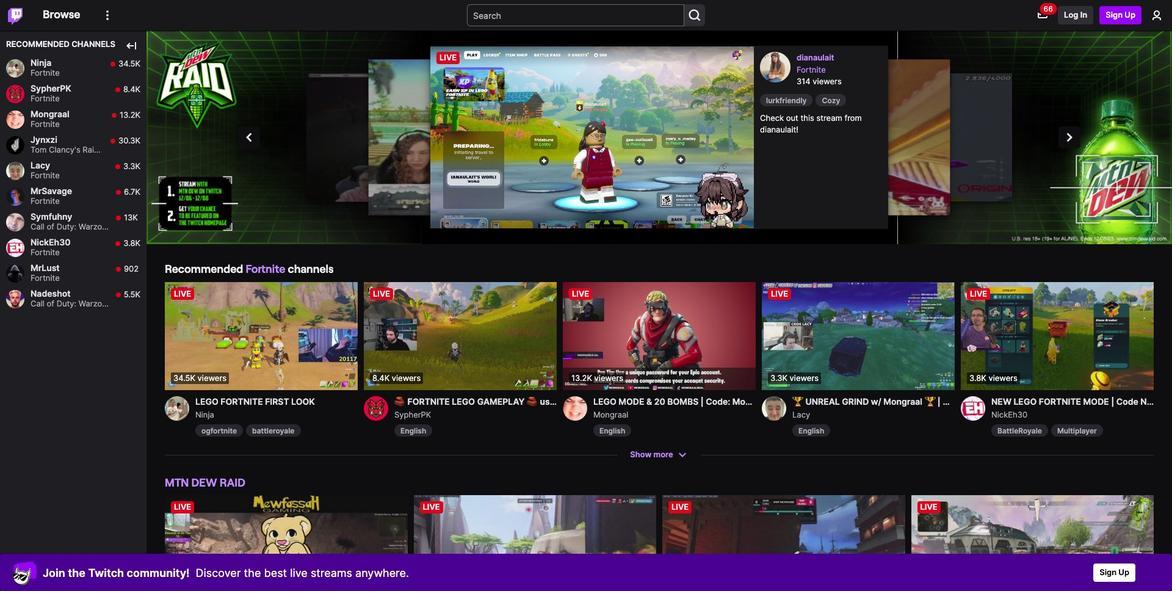 Task type: vqa. For each thing, say whether or not it's contained in the screenshot.
arveholm at the right of the page
no



Task type: describe. For each thing, give the bounding box(es) containing it.
dianaulait!
[[761, 125, 799, 134]]

nickeh3
[[1141, 397, 1173, 407]]

2 the from the left
[[244, 567, 261, 579]]

discover
[[196, 567, 241, 579]]

fortnite for mongraal
[[31, 119, 60, 129]]

warzone for nadeshot
[[79, 299, 111, 309]]

recommended for recommended fortnite channels
[[165, 262, 243, 276]]

dianaulait
[[797, 53, 835, 62]]

recommended channels
[[6, 39, 115, 49]]

siege
[[130, 145, 151, 155]]

fortnite link for 314 viewers
[[797, 64, 883, 76]]

mtn dew raid
[[165, 476, 245, 489]]

more
[[654, 450, 674, 459]]

dianaulait avatar image
[[761, 52, 791, 82]]

what's your favorite mountain dew flavor? | sickgamer image
[[414, 496, 657, 591]]

30.3k
[[118, 136, 140, 146]]

coolcat image
[[12, 561, 37, 585]]

&
[[647, 397, 653, 407]]

english link for unreal
[[793, 424, 831, 437]]

🏆 unreal grind w/ mongraal 🏆 | use code lacy #ad 🔥| !com !discord lacy
[[793, 397, 1101, 420]]

mrlust
[[31, 263, 60, 273]]

multiplayer link
[[1052, 424, 1104, 437]]

fortnite link for channels
[[246, 262, 286, 276]]

lego inside lego mode & 20 bombs | code: mongraal #ad !prime !newvid mongraal
[[594, 397, 617, 407]]

20
[[655, 397, 666, 407]]

🧱 fortnite lego gameplay 🧱 use code "sypherpk" button
[[395, 397, 628, 408]]

dianaulait link
[[797, 52, 883, 64]]

up for sign up button to the top
[[1125, 10, 1136, 20]]

ogfortnite
[[202, 426, 237, 435]]

anywhere.
[[356, 567, 409, 579]]

nickeh30 fortnite
[[31, 237, 71, 257]]

#ad inside 🏆 unreal grind w/ mongraal 🏆 | use code lacy #ad 🔥| !com !discord lacy
[[1011, 397, 1027, 407]]

fortnite for recommended
[[246, 262, 286, 276]]

mongraal inside 🏆 unreal grind w/ mongraal 🏆 | use code lacy #ad 🔥| !com !discord lacy
[[884, 397, 923, 407]]

code
[[557, 397, 578, 407]]

new lego fortnite mode | code nickeh3 button
[[992, 397, 1173, 408]]

use
[[943, 397, 960, 407]]

2 horizontal spatial lacy
[[989, 397, 1009, 407]]

jynxzi tom clancy's rainbow six siege
[[31, 135, 151, 155]]

sypherpk image
[[6, 85, 24, 103]]

| inside 🏆 unreal grind w/ mongraal 🏆 | use code lacy #ad 🔥| !com !discord lacy
[[938, 397, 941, 407]]

browse link
[[43, 0, 80, 29]]

1 🏆 from the left
[[793, 397, 804, 407]]

mode inside new lego fortnite mode | code nickeh3 nickeh30
[[1084, 397, 1110, 407]]

mrlust fortnite
[[31, 263, 60, 283]]

❗ yuge massive❗gaming happening here❗ dont miss this ❗ poggeres❗ image
[[663, 496, 906, 591]]

stream
[[817, 113, 843, 122]]

channels
[[288, 262, 334, 276]]

!com
[[1045, 397, 1065, 407]]

fortnite for nickeh30
[[31, 248, 60, 257]]

🧱 fortnite lego gameplay 🧱 use code "sypherpk" image
[[364, 282, 557, 391]]

lego fortnite first look image
[[165, 282, 358, 391]]

fortnite for lego
[[408, 397, 450, 407]]

fortnite for lacy
[[31, 171, 60, 180]]

0 vertical spatial sign up
[[1106, 10, 1136, 20]]

lacy image
[[762, 397, 787, 421]]

lego fortnite first look button
[[195, 397, 358, 408]]

out
[[787, 113, 799, 122]]

code
[[963, 397, 987, 407]]

fortnite for mrsavage
[[31, 196, 60, 206]]

duty: for symfuhny
[[57, 222, 76, 232]]

nadeshot
[[31, 289, 71, 299]]

code:
[[706, 397, 731, 407]]

ninja image
[[6, 59, 24, 77]]

multiplayer
[[1058, 426, 1098, 435]]

live
[[290, 567, 308, 579]]

cozy link
[[816, 94, 847, 106]]

902
[[124, 264, 139, 274]]

battleroyale
[[998, 426, 1043, 435]]

show more button
[[624, 446, 695, 464]]

community!
[[127, 567, 190, 579]]

mongraal inside the recommended channels "group"
[[31, 109, 69, 119]]

english for fortnite
[[401, 426, 427, 435]]

fortnite for dianaulait
[[797, 64, 826, 74]]

ninja inside the ninja fortnite
[[31, 58, 51, 68]]

streams
[[311, 567, 352, 579]]

in
[[1081, 10, 1088, 20]]

log
[[1065, 10, 1079, 20]]

mongraal image
[[563, 397, 588, 421]]

5.5k
[[124, 290, 140, 300]]

recommended for recommended channels
[[6, 39, 70, 49]]

#ad inside lego mode & 20 bombs | code: mongraal #ad !prime !newvid mongraal
[[774, 397, 790, 407]]

mrsavage image
[[6, 187, 24, 206]]

symfuhny
[[31, 212, 72, 222]]

!newvid
[[820, 397, 853, 407]]

rainbow
[[83, 145, 115, 155]]

!prime
[[792, 397, 818, 407]]

symfuhny call of duty: warzone
[[31, 212, 111, 232]]

of for nadeshot
[[47, 299, 54, 309]]

🏆 unreal grind w/ mongraal 🏆 | use code lacy #ad 🔥| !com !discord button
[[793, 397, 1101, 408]]

new
[[992, 397, 1012, 407]]

314
[[797, 76, 811, 86]]

🧱 fortnite lego gameplay 🧱 use code "sypherpk" sypherpk
[[395, 397, 628, 420]]

lego inside 🧱 fortnite lego gameplay 🧱 use code "sypherpk" sypherpk
[[452, 397, 475, 407]]

short stream apex with @wagwandalf86 ...come on mountain dew image
[[912, 496, 1155, 591]]

channels element
[[162, 282, 1173, 464]]

lurkfriendly
[[767, 96, 807, 105]]

lacy fortnite
[[31, 160, 60, 180]]

1 vertical spatial sign up button
[[1094, 564, 1136, 582]]

sypherpk fortnite
[[31, 83, 71, 103]]

13k
[[124, 213, 138, 223]]



Task type: locate. For each thing, give the bounding box(es) containing it.
of inside symfuhny call of duty: warzone
[[47, 222, 54, 232]]

mongraal fortnite
[[31, 109, 69, 129]]

warzone inside symfuhny call of duty: warzone
[[79, 222, 111, 232]]

of down mrlust fortnite
[[47, 299, 54, 309]]

fortnite link left channels
[[246, 262, 286, 276]]

duty: up nickeh30 fortnite
[[57, 222, 76, 232]]

1 vertical spatial fortnite link
[[246, 262, 286, 276]]

fortnite for first
[[221, 397, 263, 407]]

fortnite for ninja
[[31, 68, 60, 78]]

show more
[[631, 450, 674, 459]]

mongraal right w/
[[884, 397, 923, 407]]

sypherpk down the ninja fortnite
[[31, 83, 71, 94]]

fortnite for sypherpk
[[31, 94, 60, 103]]

fortnite
[[221, 397, 263, 407], [408, 397, 450, 407], [1040, 397, 1082, 407]]

fortnite link up viewers
[[797, 64, 883, 76]]

lego mode & 20 bombs | code: mongraal #ad !prime !newvid mongraal
[[594, 397, 853, 420]]

0 vertical spatial of
[[47, 222, 54, 232]]

1 vertical spatial of
[[47, 299, 54, 309]]

3.8k
[[124, 238, 140, 248]]

nickeh30 inside new lego fortnite mode | code nickeh3 nickeh30
[[992, 410, 1028, 420]]

3.3k
[[123, 162, 140, 171]]

warzone left "13k"
[[79, 222, 111, 232]]

sypherpk right sypherpk image
[[395, 410, 431, 420]]

unreal
[[806, 397, 840, 407]]

1 horizontal spatial sypherpk
[[395, 410, 431, 420]]

1 vertical spatial sypherpk
[[395, 410, 431, 420]]

viewers
[[813, 76, 842, 86]]

lego right ninja icon
[[195, 397, 219, 407]]

browse
[[43, 7, 80, 21]]

call for symfuhny
[[31, 222, 45, 232]]

Search Input search field
[[467, 4, 685, 26]]

english link for fortnite
[[395, 424, 433, 437]]

0 horizontal spatial fortnite
[[221, 397, 263, 407]]

fortnite up nadeshot
[[31, 273, 60, 283]]

lacy down !prime on the bottom right of the page
[[793, 410, 811, 420]]

| inside lego mode & 20 bombs | code: mongraal #ad !prime !newvid mongraal
[[701, 397, 704, 407]]

new lego fortnite mode | code nickeh3 nickeh30
[[992, 397, 1173, 420]]

🧱 right sypherpk image
[[395, 397, 406, 407]]

1 the from the left
[[68, 567, 85, 579]]

nadeshot image
[[6, 290, 24, 308]]

dianaulait fortnite 314 viewers
[[797, 53, 842, 86]]

symfuhny image
[[6, 213, 24, 231]]

1 horizontal spatial nickeh30
[[992, 410, 1028, 420]]

1 lego from the left
[[195, 397, 219, 407]]

log in button
[[1059, 6, 1094, 24]]

sign up button
[[1100, 6, 1142, 24], [1094, 564, 1136, 582]]

mongraal down the sypherpk fortnite
[[31, 109, 69, 119]]

lego inside new lego fortnite mode | code nickeh3 nickeh30
[[1014, 397, 1037, 407]]

ogfortnite link
[[195, 424, 243, 437]]

13.2k
[[120, 110, 140, 120]]

fortnite up jynxzi
[[31, 119, 60, 129]]

1 | from the left
[[701, 397, 704, 407]]

fortnite up the mrlust
[[31, 248, 60, 257]]

mongraal down "sypherpk"
[[594, 410, 629, 420]]

🏆 left unreal
[[793, 397, 804, 407]]

[18+][onlybeards] sorc bugs || aoz is sad || free duriel runs || giveaway || dad jokes || music theme: pop !giveaway image
[[165, 496, 408, 591]]

0 vertical spatial lacy
[[31, 160, 50, 171]]

1 horizontal spatial 🏆
[[925, 397, 936, 407]]

1 horizontal spatial the
[[244, 567, 261, 579]]

0 vertical spatial sign
[[1106, 10, 1123, 20]]

0 horizontal spatial 🏆
[[793, 397, 804, 407]]

| left code on the right bottom
[[1112, 397, 1115, 407]]

1 🧱 from the left
[[395, 397, 406, 407]]

0 horizontal spatial english link
[[395, 424, 433, 437]]

of
[[47, 222, 54, 232], [47, 299, 54, 309]]

w/
[[872, 397, 882, 407]]

ninja right ninja image
[[31, 58, 51, 68]]

jynxzi
[[31, 135, 57, 145]]

1 horizontal spatial |
[[938, 397, 941, 407]]

mtn dew raid link
[[165, 476, 245, 489]]

🏆 unreal grind w/ mongraal 🏆 | use code lacy #ad 🔥| !com !discord image
[[762, 282, 955, 391]]

3 english link from the left
[[793, 424, 831, 437]]

new lego fortnite mode | code nickeh30 | !ff | #epicpartner image
[[962, 282, 1155, 391]]

duty: down mrlust fortnite
[[57, 299, 76, 309]]

1 horizontal spatial fortnite
[[408, 397, 450, 407]]

tom
[[31, 145, 47, 155]]

1 warzone from the top
[[79, 222, 111, 232]]

sign
[[1106, 10, 1123, 20], [1100, 568, 1117, 577]]

1 horizontal spatial #ad
[[1011, 397, 1027, 407]]

0 horizontal spatial sypherpk
[[31, 83, 71, 94]]

1 horizontal spatial lacy
[[793, 410, 811, 420]]

2 lego from the left
[[452, 397, 475, 407]]

None range field
[[473, 209, 541, 219]]

🧱 left use
[[527, 397, 538, 407]]

duty: for nadeshot
[[57, 299, 76, 309]]

lacy inside "lacy fortnite"
[[31, 160, 50, 171]]

recommended
[[6, 39, 70, 49], [165, 262, 243, 276]]

1 horizontal spatial fortnite link
[[797, 64, 883, 76]]

battleroyale link
[[992, 424, 1049, 437]]

warzone left 5.5k
[[79, 299, 111, 309]]

1 duty: from the top
[[57, 222, 76, 232]]

duty: inside nadeshot call of duty: warzone
[[57, 299, 76, 309]]

2 🧱 from the left
[[527, 397, 538, 407]]

2 horizontal spatial fortnite
[[1040, 397, 1082, 407]]

1 of from the top
[[47, 222, 54, 232]]

look
[[291, 397, 315, 407]]

fortnite inside the sypherpk fortnite
[[31, 94, 60, 103]]

0 vertical spatial sypherpk
[[31, 83, 71, 94]]

0 vertical spatial duty:
[[57, 222, 76, 232]]

0 vertical spatial call
[[31, 222, 45, 232]]

from
[[845, 113, 862, 122]]

🧱
[[395, 397, 406, 407], [527, 397, 538, 407]]

2 mode from the left
[[1084, 397, 1110, 407]]

2 english link from the left
[[594, 424, 632, 437]]

🏆 left use
[[925, 397, 936, 407]]

lego left gameplay
[[452, 397, 475, 407]]

call for nadeshot
[[31, 299, 45, 309]]

mongraal image
[[6, 110, 24, 129]]

0 horizontal spatial mode
[[619, 397, 645, 407]]

1 call from the top
[[31, 222, 45, 232]]

1 vertical spatial sign up
[[1100, 568, 1130, 577]]

lacy image
[[6, 162, 24, 180]]

fortnite inside new lego fortnite mode | code nickeh3 nickeh30
[[1040, 397, 1082, 407]]

1 #ad from the left
[[774, 397, 790, 407]]

grind
[[843, 397, 869, 407]]

fortnite inside nickeh30 fortnite
[[31, 248, 60, 257]]

jynxzi image
[[6, 136, 24, 154]]

| inside new lego fortnite mode | code nickeh3 nickeh30
[[1112, 397, 1115, 407]]

sypherpk
[[31, 83, 71, 94], [395, 410, 431, 420]]

lego inside the lego fortnite first look ninja
[[195, 397, 219, 407]]

fortnite for mrlust
[[31, 273, 60, 283]]

of inside nadeshot call of duty: warzone
[[47, 299, 54, 309]]

2 fortnite from the left
[[408, 397, 450, 407]]

english for unreal
[[799, 426, 825, 435]]

call inside nadeshot call of duty: warzone
[[31, 299, 45, 309]]

1 horizontal spatial mode
[[1084, 397, 1110, 407]]

0 horizontal spatial the
[[68, 567, 85, 579]]

warzone
[[79, 222, 111, 232], [79, 299, 111, 309]]

the
[[68, 567, 85, 579], [244, 567, 261, 579]]

call inside symfuhny call of duty: warzone
[[31, 222, 45, 232]]

fortnite inside mongraal fortnite
[[31, 119, 60, 129]]

nadeshot call of duty: warzone
[[31, 289, 111, 309]]

up for sign up button to the bottom
[[1119, 568, 1130, 577]]

raid
[[220, 476, 245, 489]]

fortnite left channels
[[246, 262, 286, 276]]

nickeh30 image
[[962, 397, 986, 421]]

nickeh30 image
[[6, 239, 24, 257]]

ninja inside the lego fortnite first look ninja
[[195, 410, 214, 420]]

battleroyale link
[[246, 424, 301, 437]]

1 vertical spatial call
[[31, 299, 45, 309]]

1 mode from the left
[[619, 397, 645, 407]]

2 🏆 from the left
[[925, 397, 936, 407]]

1 vertical spatial sign
[[1100, 568, 1117, 577]]

fortnite inside "dianaulait fortnite 314 viewers"
[[797, 64, 826, 74]]

1 vertical spatial lacy
[[989, 397, 1009, 407]]

warzone inside nadeshot call of duty: warzone
[[79, 299, 111, 309]]

1 english link from the left
[[395, 424, 433, 437]]

twitch
[[88, 567, 124, 579]]

of for symfuhny
[[47, 222, 54, 232]]

mtn
[[165, 476, 189, 489]]

clancy's
[[49, 145, 80, 155]]

6.7k
[[124, 187, 140, 197]]

3 | from the left
[[1112, 397, 1115, 407]]

recommended channels group
[[0, 31, 151, 312]]

mrlust image
[[6, 264, 24, 283]]

1 english from the left
[[401, 426, 427, 435]]

mode left code on the right bottom
[[1084, 397, 1110, 407]]

call
[[31, 222, 45, 232], [31, 299, 45, 309]]

1 horizontal spatial english
[[600, 426, 626, 435]]

fortnite inside the lego fortnite first look ninja
[[221, 397, 263, 407]]

0 vertical spatial nickeh30
[[31, 237, 71, 248]]

0 horizontal spatial 🧱
[[395, 397, 406, 407]]

sign up
[[1106, 10, 1136, 20], [1100, 568, 1130, 577]]

show more element
[[631, 449, 674, 461]]

nickeh30
[[31, 237, 71, 248], [992, 410, 1028, 420]]

8.4k
[[123, 85, 140, 94]]

mrsavage fortnite
[[31, 186, 72, 206]]

nickeh30 inside the recommended channels "group"
[[31, 237, 71, 248]]

0 vertical spatial sign up button
[[1100, 6, 1142, 24]]

fortnite up the sypherpk fortnite
[[31, 68, 60, 78]]

dew
[[191, 476, 217, 489]]

sypherpk inside 🧱 fortnite lego gameplay 🧱 use code "sypherpk" sypherpk
[[395, 410, 431, 420]]

2 english from the left
[[600, 426, 626, 435]]

0 vertical spatial fortnite link
[[797, 64, 883, 76]]

the left best
[[244, 567, 261, 579]]

fortnite up mrsavage
[[31, 171, 60, 180]]

lurkfriendly link
[[761, 94, 813, 106]]

join
[[43, 567, 65, 579]]

1 horizontal spatial english link
[[594, 424, 632, 437]]

english link
[[395, 424, 433, 437], [594, 424, 632, 437], [793, 424, 831, 437]]

1 vertical spatial recommended
[[165, 262, 243, 276]]

bombs
[[668, 397, 699, 407]]

1 horizontal spatial ninja
[[195, 410, 214, 420]]

#ad left !prime on the bottom right of the page
[[774, 397, 790, 407]]

check
[[761, 113, 784, 122]]

use
[[540, 397, 555, 407]]

nickeh30 down "new"
[[992, 410, 1028, 420]]

call right the nadeshot image
[[31, 299, 45, 309]]

0 horizontal spatial |
[[701, 397, 704, 407]]

code
[[1117, 397, 1139, 407]]

mongraal
[[31, 109, 69, 119], [733, 397, 772, 407], [884, 397, 923, 407], [594, 410, 629, 420]]

channels
[[72, 39, 115, 49]]

1 horizontal spatial recommended
[[165, 262, 243, 276]]

0 horizontal spatial lacy
[[31, 160, 50, 171]]

3 english from the left
[[799, 426, 825, 435]]

4 lego from the left
[[1014, 397, 1037, 407]]

this
[[801, 113, 815, 122]]

0 vertical spatial ninja
[[31, 58, 51, 68]]

duty: inside symfuhny call of duty: warzone
[[57, 222, 76, 232]]

first
[[265, 397, 289, 407]]

1 vertical spatial warzone
[[79, 299, 111, 309]]

fortnite inside 🧱 fortnite lego gameplay 🧱 use code "sypherpk" sypherpk
[[408, 397, 450, 407]]

mongraal right "code:"
[[733, 397, 772, 407]]

| left use
[[938, 397, 941, 407]]

🏆
[[793, 397, 804, 407], [925, 397, 936, 407]]

the right the join
[[68, 567, 85, 579]]

fortnite up symfuhny
[[31, 196, 60, 206]]

call right symfuhny icon
[[31, 222, 45, 232]]

mode left &
[[619, 397, 645, 407]]

battleroyale
[[252, 426, 295, 435]]

0 horizontal spatial #ad
[[774, 397, 790, 407]]

3 lego from the left
[[594, 397, 617, 407]]

cozy
[[823, 96, 841, 105]]

| left "code:"
[[701, 397, 704, 407]]

ninja fortnite
[[31, 58, 60, 78]]

1 horizontal spatial 🧱
[[527, 397, 538, 407]]

#ad left 🔥|
[[1011, 397, 1027, 407]]

0 vertical spatial recommended
[[6, 39, 70, 49]]

nickeh30 down symfuhny
[[31, 237, 71, 248]]

lego right "new"
[[1014, 397, 1037, 407]]

lego mode & 20 bombs | code: mongraal #ad !prime !newvid image
[[563, 282, 756, 391]]

fortnite link
[[797, 64, 883, 76], [246, 262, 286, 276]]

lego right mongraal icon
[[594, 397, 617, 407]]

2 vertical spatial lacy
[[793, 410, 811, 420]]

34.5k
[[119, 59, 140, 69]]

recommended inside "group"
[[6, 39, 70, 49]]

!discord
[[1067, 397, 1101, 407]]

1 vertical spatial nickeh30
[[992, 410, 1028, 420]]

ninja up ogfortnite link
[[195, 410, 214, 420]]

of up nickeh30 fortnite
[[47, 222, 54, 232]]

sypherpk inside the recommended channels "group"
[[31, 83, 71, 94]]

2 horizontal spatial english
[[799, 426, 825, 435]]

check out this stream from dianaulait!
[[761, 113, 862, 134]]

fortnite down the dianaulait
[[797, 64, 826, 74]]

2 horizontal spatial english link
[[793, 424, 831, 437]]

english for mode
[[600, 426, 626, 435]]

mode inside lego mode & 20 bombs | code: mongraal #ad !prime !newvid mongraal
[[619, 397, 645, 407]]

lacy right code
[[989, 397, 1009, 407]]

2 of from the top
[[47, 299, 54, 309]]

2 horizontal spatial |
[[1112, 397, 1115, 407]]

lacy down the tom
[[31, 160, 50, 171]]

mrsavage
[[31, 186, 72, 196]]

sypherpk image
[[364, 397, 389, 421]]

|
[[701, 397, 704, 407], [938, 397, 941, 407], [1112, 397, 1115, 407]]

english link for mode
[[594, 424, 632, 437]]

1 vertical spatial up
[[1119, 568, 1130, 577]]

3 fortnite from the left
[[1040, 397, 1082, 407]]

1 fortnite from the left
[[221, 397, 263, 407]]

lego
[[195, 397, 219, 407], [452, 397, 475, 407], [594, 397, 617, 407], [1014, 397, 1037, 407]]

log in
[[1065, 10, 1088, 20]]

0 horizontal spatial ninja
[[31, 58, 51, 68]]

six
[[117, 145, 128, 155]]

lego mode & 20 bombs | code: mongraal #ad !prime !newvid button
[[594, 397, 853, 408]]

1 vertical spatial ninja
[[195, 410, 214, 420]]

0 horizontal spatial nickeh30
[[31, 237, 71, 248]]

2 #ad from the left
[[1011, 397, 1027, 407]]

0 horizontal spatial fortnite link
[[246, 262, 286, 276]]

2 duty: from the top
[[57, 299, 76, 309]]

2 call from the top
[[31, 299, 45, 309]]

fortnite inside the mrsavage fortnite
[[31, 196, 60, 206]]

2 warzone from the top
[[79, 299, 111, 309]]

warzone for symfuhny
[[79, 222, 111, 232]]

best
[[264, 567, 287, 579]]

🔥|
[[1029, 397, 1043, 407]]

fortnite up mongraal fortnite
[[31, 94, 60, 103]]

0 vertical spatial up
[[1125, 10, 1136, 20]]

0 vertical spatial warzone
[[79, 222, 111, 232]]

2 | from the left
[[938, 397, 941, 407]]

0 horizontal spatial recommended
[[6, 39, 70, 49]]

0 horizontal spatial english
[[401, 426, 427, 435]]

1 vertical spatial duty:
[[57, 299, 76, 309]]

ninja image
[[165, 397, 189, 421]]



